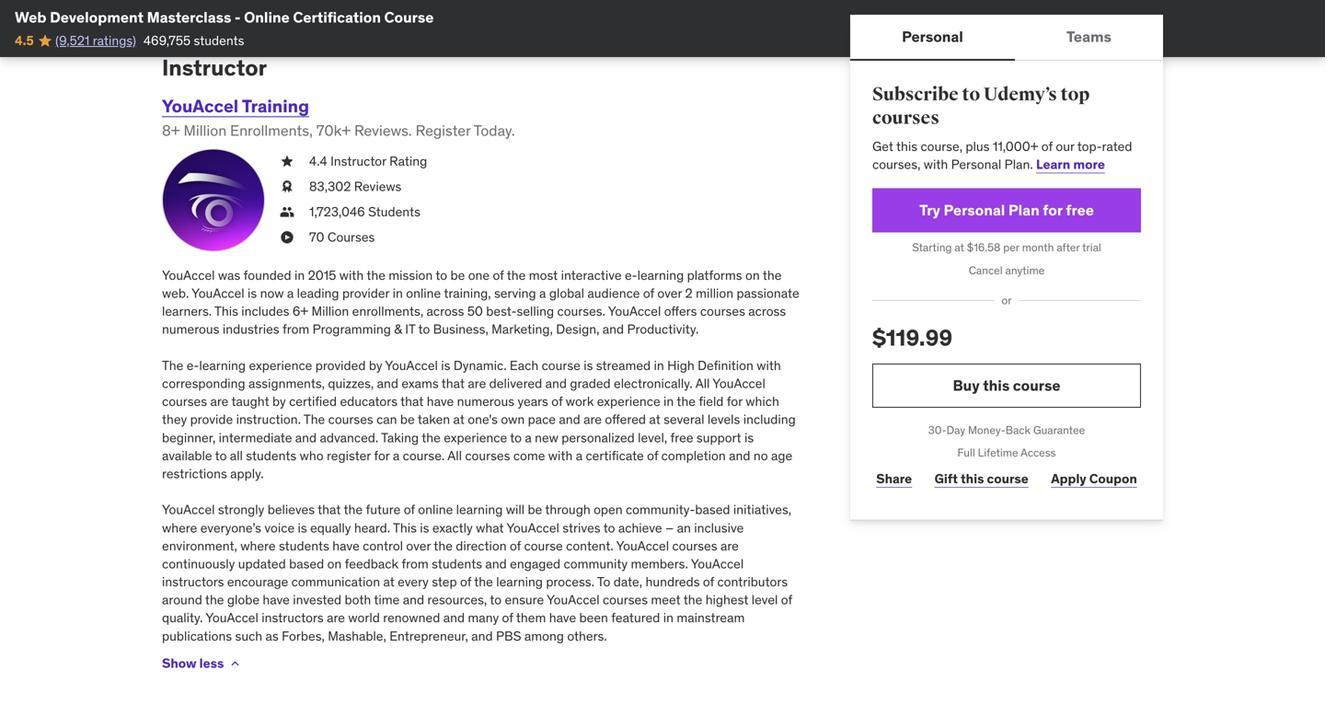 Task type: describe. For each thing, give the bounding box(es) containing it.
have down the encourage
[[263, 592, 290, 608]]

1 horizontal spatial all
[[696, 375, 710, 392]]

youaccel down "achieve"
[[617, 538, 669, 554]]

0 vertical spatial that
[[442, 375, 465, 392]]

1 horizontal spatial xsmall image
[[280, 152, 295, 170]]

of right future
[[404, 501, 415, 518]]

this for course
[[961, 471, 985, 487]]

learning inside youaccel was founded in 2015 with the mission to be one of the most interactive e-learning platforms on the web. youaccel is now a leading provider in online training, serving a global audience of over 2 million passionate learners. this includes 6+ million enrollments, across 50 best-selling courses. youaccel offers courses across numerous industries from programming & it to business, marketing, design, and productivity.
[[638, 267, 684, 284]]

advanced.
[[320, 429, 379, 446]]

in up several
[[664, 393, 674, 410]]

many
[[468, 610, 499, 626]]

of up pbs
[[502, 610, 514, 626]]

design,
[[556, 321, 600, 338]]

0 vertical spatial by
[[369, 357, 383, 374]]

1 horizontal spatial instructor
[[331, 153, 387, 169]]

highest
[[706, 592, 749, 608]]

of right the level
[[781, 592, 793, 608]]

lifetime
[[978, 446, 1019, 460]]

apply
[[1052, 471, 1087, 487]]

feedback
[[345, 556, 399, 572]]

million
[[696, 285, 734, 302]]

and inside youaccel was founded in 2015 with the mission to be one of the most interactive e-learning platforms on the web. youaccel is now a leading provider in online training, serving a global audience of over 2 million passionate learners. this includes 6+ million enrollments, across 50 best-selling courses. youaccel offers courses across numerous industries from programming & it to business, marketing, design, and productivity.
[[603, 321, 624, 338]]

0 horizontal spatial instructors
[[162, 574, 224, 590]]

with up which
[[757, 357, 781, 374]]

is up the graded
[[584, 357, 593, 374]]

6+ million
[[293, 303, 349, 320]]

to down the open at the left of page
[[604, 520, 615, 536]]

youaccel down globe
[[206, 610, 259, 626]]

learn
[[1037, 156, 1071, 173]]

them
[[516, 610, 546, 626]]

electronically.
[[614, 375, 693, 392]]

learning up what
[[456, 501, 503, 518]]

courses down date,
[[603, 592, 648, 608]]

the up provider
[[367, 267, 386, 284]]

and down the work
[[559, 411, 581, 428]]

and up who
[[295, 429, 317, 446]]

others.
[[567, 628, 607, 644]]

this inside $119.99 buy this course
[[983, 376, 1010, 395]]

a down "personalized"
[[576, 447, 583, 464]]

show less button
[[162, 645, 242, 682]]

assignments,
[[249, 375, 325, 392]]

reviews.
[[355, 121, 412, 140]]

this for course,
[[897, 138, 918, 154]]

both
[[345, 592, 371, 608]]

and down resources,
[[443, 610, 465, 626]]

delivered
[[490, 375, 542, 392]]

certified
[[289, 393, 337, 410]]

1 vertical spatial for
[[727, 393, 743, 410]]

course,
[[921, 138, 963, 154]]

in inside the youaccel strongly believes that the future of online learning will be through open community-based initiatives, where everyone's voice is equally heard. this is exactly what youaccel strives to achieve – an inclusive environment, where students have control over the direction of course content. youaccel courses are continuously updated based on feedback from students and engaged community members. youaccel instructors encourage communication at every step of the learning process. to date, hundreds of contributors around the globe have invested both time and resources, to ensure youaccel courses meet the highest level of quality. youaccel instructors are world renowned and many of them have been featured in mainstream publications such as forbes, mashable, entrepreneur, and pbs among others.
[[664, 610, 674, 626]]

quality.
[[162, 610, 203, 626]]

youaccel was founded in 2015 with the mission to be one of the most interactive e-learning platforms on the web. youaccel is now a leading provider in online training, serving a global audience of over 2 million passionate learners. this includes 6+ million enrollments, across 50 best-selling courses. youaccel offers courses across numerous industries from programming & it to business, marketing, design, and productivity.
[[162, 267, 800, 338]]

youaccel down inclusive
[[691, 556, 744, 572]]

$119.99
[[873, 324, 953, 352]]

youaccel down was
[[192, 285, 245, 302]]

believes
[[268, 501, 315, 518]]

2015
[[308, 267, 336, 284]]

of inside "get this course, plus 11,000+ of our top-rated courses, with personal plan."
[[1042, 138, 1053, 154]]

learn more link
[[1037, 156, 1106, 173]]

open
[[594, 501, 623, 518]]

contributors
[[718, 574, 788, 590]]

provide
[[190, 411, 233, 428]]

8+
[[162, 121, 180, 140]]

among
[[525, 628, 564, 644]]

4.4 instructor rating
[[309, 153, 427, 169]]

business,
[[433, 321, 489, 338]]

and down every at the bottom left
[[403, 592, 424, 608]]

of right 'one'
[[493, 267, 504, 284]]

be inside the youaccel strongly believes that the future of online learning will be through open community-based initiatives, where everyone's voice is equally heard. this is exactly what youaccel strives to achieve – an inclusive environment, where students have control over the direction of course content. youaccel courses are continuously updated based on feedback from students and engaged community members. youaccel instructors encourage communication at every step of the learning process. to date, hundreds of contributors around the globe have invested both time and resources, to ensure youaccel courses meet the highest level of quality. youaccel instructors are world renowned and many of them have been featured in mainstream publications such as forbes, mashable, entrepreneur, and pbs among others.
[[528, 501, 543, 518]]

less
[[199, 655, 224, 672]]

million
[[184, 121, 227, 140]]

day
[[947, 423, 966, 437]]

level,
[[638, 429, 668, 446]]

gift
[[935, 471, 958, 487]]

are down inclusive
[[721, 538, 739, 554]]

youaccel down will
[[507, 520, 560, 536]]

taught
[[232, 393, 269, 410]]

free inside the e-learning experience provided by youaccel is dynamic. each course is streamed in high definition with corresponding assignments, quizzes, and exams that are delivered and graded electronically. all youaccel courses are taught by certified educators that have numerous years of work experience in the field for which they provide instruction. the courses can be taken at one's own pace and are offered at several levels including beginner, intermediate and advanced. taking the experience to a new personalized level, free support is available to all students who register for a course. all courses come with a certificate of completion and no age restrictions apply.
[[671, 429, 694, 446]]

of left the work
[[552, 393, 563, 410]]

to down own
[[510, 429, 522, 446]]

be inside the e-learning experience provided by youaccel is dynamic. each course is streamed in high definition with corresponding assignments, quizzes, and exams that are delivered and graded electronically. all youaccel courses are taught by certified educators that have numerous years of work experience in the field for which they provide instruction. the courses can be taken at one's own pace and are offered at several levels including beginner, intermediate and advanced. taking the experience to a new personalized level, free support is available to all students who register for a course. all courses come with a certificate of completion and no age restrictions apply.
[[400, 411, 415, 428]]

featured
[[612, 610, 660, 626]]

to right mission
[[436, 267, 448, 284]]

they
[[162, 411, 187, 428]]

is up no
[[745, 429, 754, 446]]

founded
[[244, 267, 292, 284]]

rated
[[1103, 138, 1133, 154]]

will
[[506, 501, 525, 518]]

this inside youaccel was founded in 2015 with the mission to be one of the most interactive e-learning platforms on the web. youaccel is now a leading provider in online training, serving a global audience of over 2 million passionate learners. this includes 6+ million enrollments, across 50 best-selling courses. youaccel offers courses across numerous industries from programming & it to business, marketing, design, and productivity.
[[215, 303, 238, 320]]

youaccel up web.
[[162, 267, 215, 284]]

from inside the youaccel strongly believes that the future of online learning will be through open community-based initiatives, where everyone's voice is equally heard. this is exactly what youaccel strives to achieve – an inclusive environment, where students have control over the direction of course content. youaccel courses are continuously updated based on feedback from students and engaged community members. youaccel instructors encourage communication at every step of the learning process. to date, hundreds of contributors around the globe have invested both time and resources, to ensure youaccel courses meet the highest level of quality. youaccel instructors are world renowned and many of them have been featured in mainstream publications such as forbes, mashable, entrepreneur, and pbs among others.
[[402, 556, 429, 572]]

469,755 students
[[143, 32, 244, 49]]

who
[[300, 447, 324, 464]]

to inside subscribe to udemy's top courses
[[962, 83, 981, 106]]

1 horizontal spatial the
[[304, 411, 325, 428]]

numerous inside youaccel was founded in 2015 with the mission to be one of the most interactive e-learning platforms on the web. youaccel is now a leading provider in online training, serving a global audience of over 2 million passionate learners. this includes 6+ million enrollments, across 50 best-selling courses. youaccel offers courses across numerous industries from programming & it to business, marketing, design, and productivity.
[[162, 321, 220, 338]]

the down exactly
[[434, 538, 453, 554]]

a right now
[[287, 285, 294, 302]]

11,000+
[[993, 138, 1039, 154]]

get this course, plus 11,000+ of our top-rated courses, with personal plan.
[[873, 138, 1133, 173]]

0 vertical spatial based
[[696, 501, 731, 518]]

youaccel down restrictions
[[162, 501, 215, 518]]

ensure
[[505, 592, 544, 608]]

taking
[[381, 429, 419, 446]]

all
[[230, 447, 243, 464]]

buy
[[953, 376, 980, 395]]

it
[[405, 321, 416, 338]]

dynamic.
[[454, 357, 507, 374]]

50
[[468, 303, 483, 320]]

2 across from the left
[[749, 303, 786, 320]]

the down "taken" on the bottom
[[422, 429, 441, 446]]

future
[[366, 501, 401, 518]]

corresponding
[[162, 375, 246, 392]]

and up the years
[[546, 375, 567, 392]]

youaccel inside youaccel training 8+ million enrollments, 70k+ reviews. register today.
[[162, 95, 239, 117]]

1 across from the left
[[427, 303, 464, 320]]

have down equally
[[333, 538, 360, 554]]

1 horizontal spatial instructors
[[262, 610, 324, 626]]

are down the invested
[[327, 610, 345, 626]]

youaccel down definition
[[713, 375, 766, 392]]

the up the mainstream at the right bottom of the page
[[684, 592, 703, 608]]

after
[[1057, 240, 1080, 255]]

be inside youaccel was founded in 2015 with the mission to be one of the most interactive e-learning platforms on the web. youaccel is now a leading provider in online training, serving a global audience of over 2 million passionate learners. this includes 6+ million enrollments, across 50 best-selling courses. youaccel offers courses across numerous industries from programming & it to business, marketing, design, and productivity.
[[451, 267, 465, 284]]

course inside the e-learning experience provided by youaccel is dynamic. each course is streamed in high definition with corresponding assignments, quizzes, and exams that are delivered and graded electronically. all youaccel courses are taught by certified educators that have numerous years of work experience in the field for which they provide instruction. the courses can be taken at one's own pace and are offered at several levels including beginner, intermediate and advanced. taking the experience to a new personalized level, free support is available to all students who register for a course. all courses come with a certificate of completion and no age restrictions apply.
[[542, 357, 581, 374]]

show less
[[162, 655, 224, 672]]

the up several
[[677, 393, 696, 410]]

at left one's
[[453, 411, 465, 428]]

1 horizontal spatial where
[[241, 538, 276, 554]]

courses up the they on the bottom left of page
[[162, 393, 207, 410]]

enrollments,
[[230, 121, 313, 140]]

the up resources,
[[474, 574, 493, 590]]

are up provide
[[210, 393, 229, 410]]

ratings)
[[93, 32, 136, 49]]

of right audience
[[643, 285, 655, 302]]

youaccel training image
[[162, 149, 265, 252]]

updated
[[238, 556, 286, 572]]

starting at $16.58 per month after trial cancel anytime
[[913, 240, 1102, 277]]

youaccel down audience
[[608, 303, 661, 320]]

with inside youaccel was founded in 2015 with the mission to be one of the most interactive e-learning platforms on the web. youaccel is now a leading provider in online training, serving a global audience of over 2 million passionate learners. this includes 6+ million enrollments, across 50 best-selling courses. youaccel offers courses across numerous industries from programming & it to business, marketing, design, and productivity.
[[339, 267, 364, 284]]

e- inside the e-learning experience provided by youaccel is dynamic. each course is streamed in high definition with corresponding assignments, quizzes, and exams that are delivered and graded electronically. all youaccel courses are taught by certified educators that have numerous years of work experience in the field for which they provide instruction. the courses can be taken at one's own pace and are offered at several levels including beginner, intermediate and advanced. taking the experience to a new personalized level, free support is available to all students who register for a course. all courses come with a certificate of completion and no age restrictions apply.
[[187, 357, 199, 374]]

register
[[327, 447, 371, 464]]

top
[[1061, 83, 1090, 106]]

money-
[[969, 423, 1006, 437]]

of down the level,
[[647, 447, 659, 464]]

youaccel training link
[[162, 95, 309, 117]]

the left globe
[[205, 592, 224, 608]]

personal inside "get this course, plus 11,000+ of our top-rated courses, with personal plan."
[[952, 156, 1002, 173]]

now
[[260, 285, 284, 302]]

students up step
[[432, 556, 482, 572]]

1,723,046
[[309, 204, 365, 220]]

0 horizontal spatial for
[[374, 447, 390, 464]]

personal button
[[851, 15, 1015, 59]]

heard.
[[354, 520, 390, 536]]

e- inside youaccel was founded in 2015 with the mission to be one of the most interactive e-learning platforms on the web. youaccel is now a leading provider in online training, serving a global audience of over 2 million passionate learners. this includes 6+ million enrollments, across 50 best-selling courses. youaccel offers courses across numerous industries from programming & it to business, marketing, design, and productivity.
[[625, 267, 638, 284]]

70k+
[[316, 121, 351, 140]]

on inside youaccel was founded in 2015 with the mission to be one of the most interactive e-learning platforms on the web. youaccel is now a leading provider in online training, serving a global audience of over 2 million passionate learners. this includes 6+ million enrollments, across 50 best-selling courses. youaccel offers courses across numerous industries from programming & it to business, marketing, design, and productivity.
[[746, 267, 760, 284]]

apply.
[[230, 465, 264, 482]]

web
[[15, 8, 47, 27]]

and down direction
[[486, 556, 507, 572]]

0 vertical spatial where
[[162, 520, 197, 536]]

content.
[[566, 538, 614, 554]]

have up among
[[549, 610, 577, 626]]

1,723,046 students
[[309, 204, 421, 220]]

and down many
[[472, 628, 493, 644]]

or
[[1002, 293, 1012, 308]]

of up resources,
[[460, 574, 472, 590]]

best-
[[486, 303, 517, 320]]

learners.
[[162, 303, 212, 320]]

continuously
[[162, 556, 235, 572]]

support
[[697, 429, 742, 446]]

are down dynamic.
[[468, 375, 486, 392]]

is left dynamic.
[[441, 357, 451, 374]]

to right it
[[418, 321, 430, 338]]

courses.
[[557, 303, 606, 320]]

level
[[752, 592, 778, 608]]

0 horizontal spatial instructor
[[162, 54, 267, 81]]

graded
[[570, 375, 611, 392]]

offered
[[605, 411, 646, 428]]

is inside youaccel was founded in 2015 with the mission to be one of the most interactive e-learning platforms on the web. youaccel is now a leading provider in online training, serving a global audience of over 2 million passionate learners. this includes 6+ million enrollments, across 50 best-selling courses. youaccel offers courses across numerous industries from programming & it to business, marketing, design, and productivity.
[[248, 285, 257, 302]]



Task type: vqa. For each thing, say whether or not it's contained in the screenshot.
Think
no



Task type: locate. For each thing, give the bounding box(es) containing it.
0 vertical spatial e-
[[625, 267, 638, 284]]

1 vertical spatial be
[[400, 411, 415, 428]]

plan
[[1009, 201, 1040, 219]]

courses inside subscribe to udemy's top courses
[[873, 107, 940, 129]]

including
[[744, 411, 796, 428]]

1 vertical spatial by
[[273, 393, 286, 410]]

0 horizontal spatial the
[[162, 357, 184, 374]]

free down several
[[671, 429, 694, 446]]

gift this course
[[935, 471, 1029, 487]]

and
[[603, 321, 624, 338], [377, 375, 399, 392], [546, 375, 567, 392], [559, 411, 581, 428], [295, 429, 317, 446], [729, 447, 751, 464], [486, 556, 507, 572], [403, 592, 424, 608], [443, 610, 465, 626], [472, 628, 493, 644]]

1 vertical spatial instructors
[[262, 610, 324, 626]]

1 vertical spatial experience
[[597, 393, 661, 410]]

around
[[162, 592, 202, 608]]

plan.
[[1005, 156, 1034, 173]]

on inside the youaccel strongly believes that the future of online learning will be through open community-based initiatives, where everyone's voice is equally heard. this is exactly what youaccel strives to achieve – an inclusive environment, where students have control over the direction of course content. youaccel courses are continuously updated based on feedback from students and engaged community members. youaccel instructors encourage communication at every step of the learning process. to date, hundreds of contributors around the globe have invested both time and resources, to ensure youaccel courses meet the highest level of quality. youaccel instructors are world renowned and many of them have been featured in mainstream publications such as forbes, mashable, entrepreneur, and pbs among others.
[[327, 556, 342, 572]]

experience down one's
[[444, 429, 507, 446]]

0 vertical spatial instructor
[[162, 54, 267, 81]]

the
[[367, 267, 386, 284], [507, 267, 526, 284], [763, 267, 782, 284], [677, 393, 696, 410], [422, 429, 441, 446], [344, 501, 363, 518], [434, 538, 453, 554], [474, 574, 493, 590], [205, 592, 224, 608], [684, 592, 703, 608]]

1 vertical spatial xsmall image
[[228, 656, 242, 671]]

community
[[564, 556, 628, 572]]

1 horizontal spatial this
[[393, 520, 417, 536]]

course.
[[403, 447, 445, 464]]

this up industries
[[215, 303, 238, 320]]

for down taking at the bottom left of the page
[[374, 447, 390, 464]]

that down exams
[[401, 393, 424, 410]]

completion
[[662, 447, 726, 464]]

training,
[[444, 285, 491, 302]]

0 vertical spatial online
[[406, 285, 441, 302]]

1 vertical spatial on
[[327, 556, 342, 572]]

0 vertical spatial free
[[1066, 201, 1095, 219]]

globe
[[227, 592, 260, 608]]

1 vertical spatial over
[[406, 538, 431, 554]]

be right will
[[528, 501, 543, 518]]

gift this course link
[[931, 461, 1033, 498]]

experience up the assignments,
[[249, 357, 312, 374]]

0 vertical spatial all
[[696, 375, 710, 392]]

a up come
[[525, 429, 532, 446]]

top-
[[1078, 138, 1103, 154]]

certificate
[[586, 447, 644, 464]]

0 vertical spatial experience
[[249, 357, 312, 374]]

0 vertical spatial over
[[658, 285, 682, 302]]

1 horizontal spatial free
[[1066, 201, 1095, 219]]

of up engaged
[[510, 538, 521, 554]]

xsmall image right less
[[228, 656, 242, 671]]

2 xsmall image from the top
[[280, 203, 295, 221]]

this
[[897, 138, 918, 154], [983, 376, 1010, 395], [961, 471, 985, 487]]

plus
[[966, 138, 990, 154]]

instructors down continuously
[[162, 574, 224, 590]]

where up "updated"
[[241, 538, 276, 554]]

certification
[[293, 8, 381, 27]]

0 horizontal spatial all
[[448, 447, 462, 464]]

with down new
[[549, 447, 573, 464]]

at inside the youaccel strongly believes that the future of online learning will be through open community-based initiatives, where everyone's voice is equally heard. this is exactly what youaccel strives to achieve – an inclusive environment, where students have control over the direction of course content. youaccel courses are continuously updated based on feedback from students and engaged community members. youaccel instructors encourage communication at every step of the learning process. to date, hundreds of contributors around the globe have invested both time and resources, to ensure youaccel courses meet the highest level of quality. youaccel instructors are world renowned and many of them have been featured in mainstream publications such as forbes, mashable, entrepreneur, and pbs among others.
[[383, 574, 395, 590]]

is
[[248, 285, 257, 302], [441, 357, 451, 374], [584, 357, 593, 374], [745, 429, 754, 446], [298, 520, 307, 536], [420, 520, 429, 536]]

masterclass
[[147, 8, 231, 27]]

strongly
[[218, 501, 265, 518]]

achieve
[[619, 520, 663, 536]]

learning up offers
[[638, 267, 684, 284]]

at
[[955, 240, 965, 255], [453, 411, 465, 428], [649, 411, 661, 428], [383, 574, 395, 590]]

been
[[580, 610, 609, 626]]

and up educators
[[377, 375, 399, 392]]

1 vertical spatial instructor
[[331, 153, 387, 169]]

3 xsmall image from the top
[[280, 229, 295, 247]]

2 vertical spatial experience
[[444, 429, 507, 446]]

over inside the youaccel strongly believes that the future of online learning will be through open community-based initiatives, where everyone's voice is equally heard. this is exactly what youaccel strives to achieve – an inclusive environment, where students have control over the direction of course content. youaccel courses are continuously updated based on feedback from students and engaged community members. youaccel instructors encourage communication at every step of the learning process. to date, hundreds of contributors around the globe have invested both time and resources, to ensure youaccel courses meet the highest level of quality. youaccel instructors are world renowned and many of them have been featured in mainstream publications such as forbes, mashable, entrepreneur, and pbs among others.
[[406, 538, 431, 554]]

is left exactly
[[420, 520, 429, 536]]

leading
[[297, 285, 339, 302]]

online
[[406, 285, 441, 302], [418, 501, 453, 518]]

xsmall image left 83,302
[[280, 178, 295, 196]]

and left no
[[729, 447, 751, 464]]

this up courses,
[[897, 138, 918, 154]]

1 vertical spatial the
[[304, 411, 325, 428]]

the up corresponding
[[162, 357, 184, 374]]

the up passionate
[[763, 267, 782, 284]]

1 horizontal spatial for
[[727, 393, 743, 410]]

instructor down 469,755 students on the left
[[162, 54, 267, 81]]

1 vertical spatial this
[[393, 520, 417, 536]]

all right course.
[[448, 447, 462, 464]]

0 horizontal spatial e-
[[187, 357, 199, 374]]

have
[[427, 393, 454, 410], [333, 538, 360, 554], [263, 592, 290, 608], [549, 610, 577, 626]]

exams
[[402, 375, 439, 392]]

online inside youaccel was founded in 2015 with the mission to be one of the most interactive e-learning platforms on the web. youaccel is now a leading provider in online training, serving a global audience of over 2 million passionate learners. this includes 6+ million enrollments, across 50 best-selling courses. youaccel offers courses across numerous industries from programming & it to business, marketing, design, and productivity.
[[406, 285, 441, 302]]

0 horizontal spatial based
[[289, 556, 324, 572]]

83,302 reviews
[[309, 178, 402, 195]]

this right gift on the bottom right
[[961, 471, 985, 487]]

xsmall image for 1,723,046 students
[[280, 203, 295, 221]]

youaccel down process.
[[547, 592, 600, 608]]

0 horizontal spatial where
[[162, 520, 197, 536]]

mission
[[389, 267, 433, 284]]

numerous inside the e-learning experience provided by youaccel is dynamic. each course is streamed in high definition with corresponding assignments, quizzes, and exams that are delivered and graded electronically. all youaccel courses are taught by certified educators that have numerous years of work experience in the field for which they provide instruction. the courses can be taken at one's own pace and are offered at several levels including beginner, intermediate and advanced. taking the experience to a new personalized level, free support is available to all students who register for a course. all courses come with a certificate of completion and no age restrictions apply.
[[457, 393, 515, 410]]

equally
[[310, 520, 351, 536]]

1 vertical spatial from
[[402, 556, 429, 572]]

based up inclusive
[[696, 501, 731, 518]]

xsmall image for 70 courses
[[280, 229, 295, 247]]

access
[[1021, 446, 1056, 460]]

direction
[[456, 538, 507, 554]]

anytime
[[1006, 263, 1045, 277]]

work
[[566, 393, 594, 410]]

1 vertical spatial xsmall image
[[280, 203, 295, 221]]

1 horizontal spatial on
[[746, 267, 760, 284]]

apply coupon button
[[1048, 461, 1142, 498]]

1 xsmall image from the top
[[280, 178, 295, 196]]

be up taking at the bottom left of the page
[[400, 411, 415, 428]]

several
[[664, 411, 705, 428]]

serving
[[494, 285, 536, 302]]

0 horizontal spatial by
[[273, 393, 286, 410]]

courses inside youaccel was founded in 2015 with the mission to be one of the most interactive e-learning platforms on the web. youaccel is now a leading provider in online training, serving a global audience of over 2 million passionate learners. this includes 6+ million enrollments, across 50 best-selling courses. youaccel offers courses across numerous industries from programming & it to business, marketing, design, and productivity.
[[700, 303, 746, 320]]

as
[[266, 628, 279, 644]]

youaccel up exams
[[385, 357, 438, 374]]

personal up the subscribe at the top right of the page
[[902, 27, 964, 46]]

students down voice
[[279, 538, 330, 554]]

online down mission
[[406, 285, 441, 302]]

the up heard.
[[344, 501, 363, 518]]

have up "taken" on the bottom
[[427, 393, 454, 410]]

control
[[363, 538, 403, 554]]

youaccel
[[162, 95, 239, 117], [162, 267, 215, 284], [192, 285, 245, 302], [608, 303, 661, 320], [385, 357, 438, 374], [713, 375, 766, 392], [162, 501, 215, 518], [507, 520, 560, 536], [617, 538, 669, 554], [691, 556, 744, 572], [547, 592, 600, 608], [206, 610, 259, 626]]

2 horizontal spatial for
[[1043, 201, 1063, 219]]

at up the level,
[[649, 411, 661, 428]]

0 vertical spatial from
[[283, 321, 310, 338]]

0 vertical spatial for
[[1043, 201, 1063, 219]]

across
[[427, 303, 464, 320], [749, 303, 786, 320]]

2 vertical spatial personal
[[944, 201, 1006, 219]]

xsmall image inside show less button
[[228, 656, 242, 671]]

offers
[[664, 303, 697, 320]]

to left all
[[215, 447, 227, 464]]

buy this course button
[[873, 364, 1142, 408]]

1 vertical spatial free
[[671, 429, 694, 446]]

0 vertical spatial instructors
[[162, 574, 224, 590]]

teams
[[1067, 27, 1112, 46]]

1 vertical spatial all
[[448, 447, 462, 464]]

and right design,
[[603, 321, 624, 338]]

2 horizontal spatial experience
[[597, 393, 661, 410]]

experience up offered
[[597, 393, 661, 410]]

course up engaged
[[524, 538, 563, 554]]

0 horizontal spatial that
[[318, 501, 341, 518]]

2 horizontal spatial that
[[442, 375, 465, 392]]

share button
[[873, 461, 916, 498]]

that inside the youaccel strongly believes that the future of online learning will be through open community-based initiatives, where everyone's voice is equally heard. this is exactly what youaccel strives to achieve – an inclusive environment, where students have control over the direction of course content. youaccel courses are continuously updated based on feedback from students and engaged community members. youaccel instructors encourage communication at every step of the learning process. to date, hundreds of contributors around the globe have invested both time and resources, to ensure youaccel courses meet the highest level of quality. youaccel instructors are world renowned and many of them have been featured in mainstream publications such as forbes, mashable, entrepreneur, and pbs among others.
[[318, 501, 341, 518]]

students down intermediate
[[246, 447, 297, 464]]

students
[[368, 204, 421, 220]]

students inside the e-learning experience provided by youaccel is dynamic. each course is streamed in high definition with corresponding assignments, quizzes, and exams that are delivered and graded electronically. all youaccel courses are taught by certified educators that have numerous years of work experience in the field for which they provide instruction. the courses can be taken at one's own pace and are offered at several levels including beginner, intermediate and advanced. taking the experience to a new personalized level, free support is available to all students who register for a course. all courses come with a certificate of completion and no age restrictions apply.
[[246, 447, 297, 464]]

1 horizontal spatial be
[[451, 267, 465, 284]]

1 vertical spatial based
[[289, 556, 324, 572]]

0 horizontal spatial numerous
[[162, 321, 220, 338]]

1 vertical spatial online
[[418, 501, 453, 518]]

online inside the youaccel strongly believes that the future of online learning will be through open community-based initiatives, where everyone's voice is equally heard. this is exactly what youaccel strives to achieve – an inclusive environment, where students have control over the direction of course content. youaccel courses are continuously updated based on feedback from students and engaged community members. youaccel instructors encourage communication at every step of the learning process. to date, hundreds of contributors around the globe have invested both time and resources, to ensure youaccel courses meet the highest level of quality. youaccel instructors are world renowned and many of them have been featured in mainstream publications such as forbes, mashable, entrepreneur, and pbs among others.
[[418, 501, 453, 518]]

on up communication
[[327, 556, 342, 572]]

are up "personalized"
[[584, 411, 602, 428]]

new
[[535, 429, 559, 446]]

0 vertical spatial xsmall image
[[280, 178, 295, 196]]

1 vertical spatial numerous
[[457, 393, 515, 410]]

this inside "get this course, plus 11,000+ of our top-rated courses, with personal plan."
[[897, 138, 918, 154]]

0 vertical spatial be
[[451, 267, 465, 284]]

learning up ensure
[[496, 574, 543, 590]]

1 vertical spatial where
[[241, 538, 276, 554]]

0 vertical spatial xsmall image
[[280, 152, 295, 170]]

that down dynamic.
[[442, 375, 465, 392]]

1 vertical spatial this
[[983, 376, 1010, 395]]

a down taking at the bottom left of the page
[[393, 447, 400, 464]]

-
[[235, 8, 241, 27]]

what
[[476, 520, 504, 536]]

1 horizontal spatial experience
[[444, 429, 507, 446]]

tab list containing personal
[[851, 15, 1164, 61]]

on
[[746, 267, 760, 284], [327, 556, 342, 572]]

courses down an
[[673, 538, 718, 554]]

to up many
[[490, 592, 502, 608]]

by down the assignments,
[[273, 393, 286, 410]]

learn more
[[1037, 156, 1106, 173]]

0 horizontal spatial on
[[327, 556, 342, 572]]

personal inside button
[[902, 27, 964, 46]]

courses up advanced.
[[328, 411, 374, 428]]

try
[[920, 201, 941, 219]]

0 horizontal spatial experience
[[249, 357, 312, 374]]

0 horizontal spatial be
[[400, 411, 415, 428]]

0 horizontal spatial this
[[215, 303, 238, 320]]

0 vertical spatial on
[[746, 267, 760, 284]]

1 horizontal spatial that
[[401, 393, 424, 410]]

inclusive
[[694, 520, 744, 536]]

time
[[374, 592, 400, 608]]

2 vertical spatial xsmall image
[[280, 229, 295, 247]]

everyone's
[[200, 520, 261, 536]]

is left now
[[248, 285, 257, 302]]

communication
[[292, 574, 380, 590]]

1 horizontal spatial numerous
[[457, 393, 515, 410]]

free up the after
[[1066, 201, 1095, 219]]

0 vertical spatial this
[[897, 138, 918, 154]]

for right the plan in the top of the page
[[1043, 201, 1063, 219]]

2 vertical spatial be
[[528, 501, 543, 518]]

a down most
[[540, 285, 546, 302]]

to left 'udemy's'
[[962, 83, 981, 106]]

2 vertical spatial this
[[961, 471, 985, 487]]

0 horizontal spatial xsmall image
[[228, 656, 242, 671]]

educators
[[340, 393, 398, 410]]

course up back
[[1013, 376, 1061, 395]]

1 horizontal spatial based
[[696, 501, 731, 518]]

where up environment,
[[162, 520, 197, 536]]

hundreds
[[646, 574, 700, 590]]

0 horizontal spatial across
[[427, 303, 464, 320]]

in up "enrollments,"
[[393, 285, 403, 302]]

in up electronically.
[[654, 357, 665, 374]]

for up the "levels"
[[727, 393, 743, 410]]

udemy's
[[984, 83, 1058, 106]]

0 horizontal spatial over
[[406, 538, 431, 554]]

strives
[[563, 520, 601, 536]]

community-
[[626, 501, 696, 518]]

in down "meet" at the bottom of page
[[664, 610, 674, 626]]

xsmall image
[[280, 178, 295, 196], [280, 203, 295, 221], [280, 229, 295, 247]]

pace
[[528, 411, 556, 428]]

is down believes
[[298, 520, 307, 536]]

students down the web development masterclass - online certification course
[[194, 32, 244, 49]]

1 horizontal spatial e-
[[625, 267, 638, 284]]

step
[[432, 574, 457, 590]]

share
[[877, 471, 913, 487]]

at up time
[[383, 574, 395, 590]]

learning inside the e-learning experience provided by youaccel is dynamic. each course is streamed in high definition with corresponding assignments, quizzes, and exams that are delivered and graded electronically. all youaccel courses are taught by certified educators that have numerous years of work experience in the field for which they provide instruction. the courses can be taken at one's own pace and are offered at several levels including beginner, intermediate and advanced. taking the experience to a new personalized level, free support is available to all students who register for a course. all courses come with a certificate of completion and no age restrictions apply.
[[199, 357, 246, 374]]

no
[[754, 447, 768, 464]]

1 horizontal spatial by
[[369, 357, 383, 374]]

a
[[287, 285, 294, 302], [540, 285, 546, 302], [525, 429, 532, 446], [393, 447, 400, 464], [576, 447, 583, 464]]

30-
[[929, 423, 947, 437]]

0 vertical spatial this
[[215, 303, 238, 320]]

selling
[[517, 303, 554, 320]]

0 horizontal spatial free
[[671, 429, 694, 446]]

this
[[215, 303, 238, 320], [393, 520, 417, 536]]

course up the graded
[[542, 357, 581, 374]]

xsmall image
[[280, 152, 295, 170], [228, 656, 242, 671]]

the up serving
[[507, 267, 526, 284]]

2
[[685, 285, 693, 302]]

in left 2015
[[295, 267, 305, 284]]

at left the $16.58
[[955, 240, 965, 255]]

1 horizontal spatial over
[[658, 285, 682, 302]]

4.5
[[15, 32, 34, 49]]

courses down million
[[700, 303, 746, 320]]

courses down one's
[[465, 447, 510, 464]]

2 vertical spatial that
[[318, 501, 341, 518]]

0 vertical spatial the
[[162, 357, 184, 374]]

this inside the youaccel strongly believes that the future of online learning will be through open community-based initiatives, where everyone's voice is equally heard. this is exactly what youaccel strives to achieve – an inclusive environment, where students have control over the direction of course content. youaccel courses are continuously updated based on feedback from students and engaged community members. youaccel instructors encourage communication at every step of the learning process. to date, hundreds of contributors around the globe have invested both time and resources, to ensure youaccel courses meet the highest level of quality. youaccel instructors are world renowned and many of them have been featured in mainstream publications such as forbes, mashable, entrepreneur, and pbs among others.
[[393, 520, 417, 536]]

initiatives,
[[734, 501, 792, 518]]

1 horizontal spatial across
[[749, 303, 786, 320]]

publications
[[162, 628, 232, 644]]

course inside $119.99 buy this course
[[1013, 376, 1061, 395]]

have inside the e-learning experience provided by youaccel is dynamic. each course is streamed in high definition with corresponding assignments, quizzes, and exams that are delivered and graded electronically. all youaccel courses are taught by certified educators that have numerous years of work experience in the field for which they provide instruction. the courses can be taken at one's own pace and are offered at several levels including beginner, intermediate and advanced. taking the experience to a new personalized level, free support is available to all students who register for a course. all courses come with a certificate of completion and no age restrictions apply.
[[427, 393, 454, 410]]

0 horizontal spatial from
[[283, 321, 310, 338]]

of up the highest
[[703, 574, 715, 590]]

1 horizontal spatial from
[[402, 556, 429, 572]]

2 horizontal spatial be
[[528, 501, 543, 518]]

with inside "get this course, plus 11,000+ of our top-rated courses, with personal plan."
[[924, 156, 949, 173]]

industries
[[223, 321, 280, 338]]

xsmall image for 83,302 reviews
[[280, 178, 295, 196]]

world
[[348, 610, 380, 626]]

1 vertical spatial personal
[[952, 156, 1002, 173]]

try personal plan for free
[[920, 201, 1095, 219]]

0 vertical spatial numerous
[[162, 321, 220, 338]]

over inside youaccel was founded in 2015 with the mission to be one of the most interactive e-learning platforms on the web. youaccel is now a leading provider in online training, serving a global audience of over 2 million passionate learners. this includes 6+ million enrollments, across 50 best-selling courses. youaccel offers courses across numerous industries from programming & it to business, marketing, design, and productivity.
[[658, 285, 682, 302]]

levels
[[708, 411, 741, 428]]

in
[[295, 267, 305, 284], [393, 285, 403, 302], [654, 357, 665, 374], [664, 393, 674, 410], [664, 610, 674, 626]]

1 vertical spatial that
[[401, 393, 424, 410]]

every
[[398, 574, 429, 590]]

from down 6+ million
[[283, 321, 310, 338]]

e- up audience
[[625, 267, 638, 284]]

course down "lifetime"
[[987, 471, 1029, 487]]

voice
[[265, 520, 295, 536]]

1 vertical spatial e-
[[187, 357, 199, 374]]

online
[[244, 8, 290, 27]]

tab list
[[851, 15, 1164, 61]]

all up field
[[696, 375, 710, 392]]

from inside youaccel was founded in 2015 with the mission to be one of the most interactive e-learning platforms on the web. youaccel is now a leading provider in online training, serving a global audience of over 2 million passionate learners. this includes 6+ million enrollments, across 50 best-selling courses. youaccel offers courses across numerous industries from programming & it to business, marketing, design, and productivity.
[[283, 321, 310, 338]]

2 vertical spatial for
[[374, 447, 390, 464]]

through
[[545, 501, 591, 518]]

0 vertical spatial personal
[[902, 27, 964, 46]]

instructor up 83,302 reviews
[[331, 153, 387, 169]]

at inside the starting at $16.58 per month after trial cancel anytime
[[955, 240, 965, 255]]

course inside the youaccel strongly believes that the future of online learning will be through open community-based initiatives, where everyone's voice is equally heard. this is exactly what youaccel strives to achieve – an inclusive environment, where students have control over the direction of course content. youaccel courses are continuously updated based on feedback from students and engaged community members. youaccel instructors encourage communication at every step of the learning process. to date, hundreds of contributors around the globe have invested both time and resources, to ensure youaccel courses meet the highest level of quality. youaccel instructors are world renowned and many of them have been featured in mainstream publications such as forbes, mashable, entrepreneur, and pbs among others.
[[524, 538, 563, 554]]

instructors up forbes,
[[262, 610, 324, 626]]



